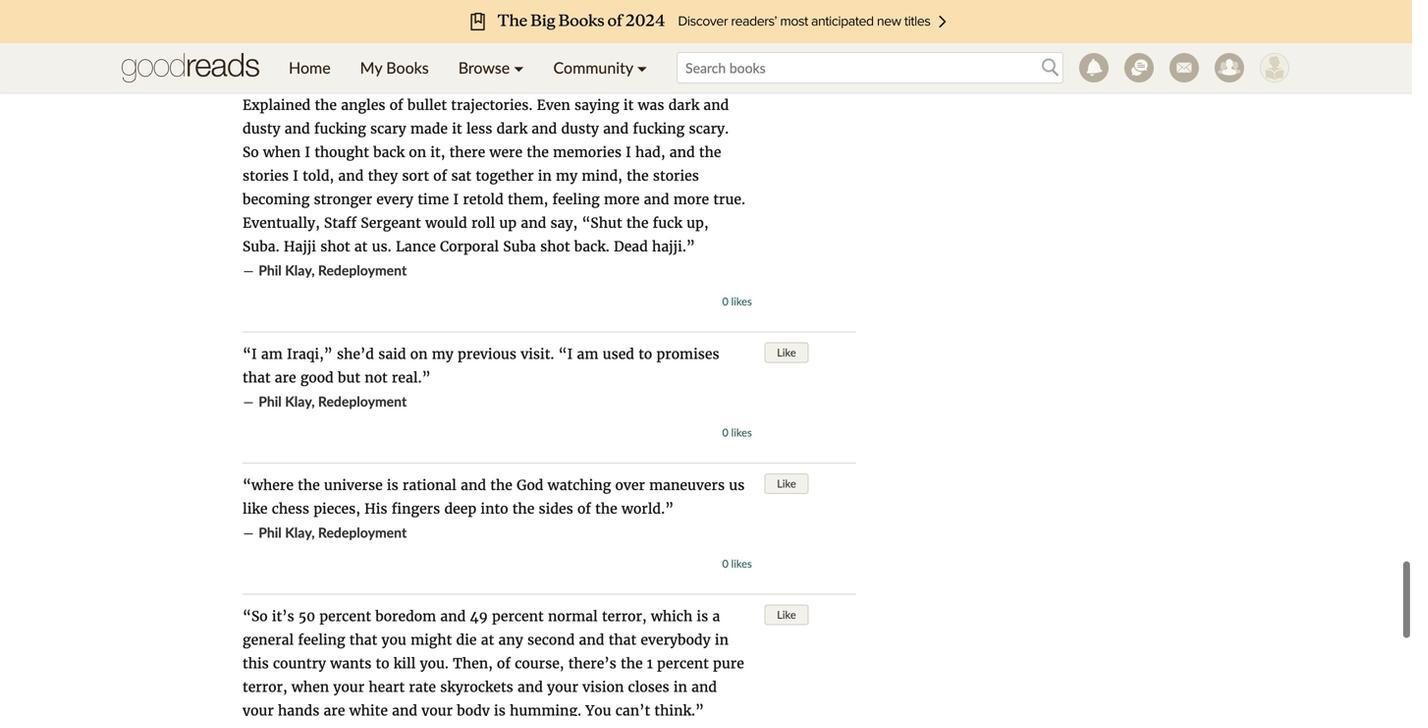 Task type: describe. For each thing, give the bounding box(es) containing it.
rate
[[409, 678, 436, 696]]

told
[[305, 73, 332, 90]]

1 shot from the left
[[320, 238, 350, 255]]

1 horizontal spatial percent
[[492, 608, 544, 625]]

sam green image
[[1261, 53, 1290, 83]]

home
[[289, 58, 331, 77]]

2 horizontal spatial in
[[715, 631, 729, 649]]

in inside "when i told the story, everything was clear. i made diagrams. explained the angles of bullet trajectories. even saying it was dark and dusty and fucking scary made it less dark and dusty and fucking scary. so when i thought back on it, there were the memories i had, and the stories i told, and they sort of sat together in my mind, the stories becoming stronger every time i retold them, feeling more and more true. eventually, staff sergeant would roll up and say, "shut the fuck up, suba. hajji shot at us. lance corporal suba shot back. dead hajji." ― phil klay, redeployment
[[538, 167, 552, 185]]

i up told,
[[305, 143, 310, 161]]

redeployment inside the "i am iraqi," she'd said on my previous visit. "i am used to promises that are good but not real." ― phil klay, redeployment
[[318, 393, 407, 410]]

are inside the "i am iraqi," she'd said on my previous visit. "i am used to promises that are good but not real." ― phil klay, redeployment
[[275, 369, 296, 387]]

humming.
[[510, 702, 582, 716]]

fuck
[[653, 214, 683, 232]]

browse ▾
[[459, 58, 524, 77]]

normal
[[548, 608, 598, 625]]

1 vertical spatial was
[[638, 96, 665, 114]]

trajectories.
[[451, 96, 533, 114]]

phil inside "when i told the story, everything was clear. i made diagrams. explained the angles of bullet trajectories. even saying it was dark and dusty and fucking scary made it less dark and dusty and fucking scary. so when i thought back on it, there were the memories i had, and the stories i told, and they sort of sat together in my mind, the stories becoming stronger every time i retold them, feeling more and more true. eventually, staff sergeant would roll up and say, "shut the fuck up, suba. hajji shot at us. lance corporal suba shot back. dead hajji." ― phil klay, redeployment
[[259, 262, 282, 279]]

and down explained
[[285, 120, 310, 138]]

is inside ""where the universe is rational and the god watching over maneuvers us like chess pieces, his fingers deep into the sides of the world." ― phil klay, redeployment"
[[387, 477, 399, 494]]

2 horizontal spatial that
[[609, 631, 637, 649]]

thought
[[315, 143, 369, 161]]

― inside ""where the universe is rational and the god watching over maneuvers us like chess pieces, his fingers deep into the sides of the world." ― phil klay, redeployment"
[[243, 524, 254, 542]]

and left the "49"
[[441, 608, 466, 625]]

2 dusty from the left
[[561, 120, 599, 138]]

deep
[[445, 500, 477, 518]]

at inside "so it's 50 percent boredom and 49 percent normal terror, which is a general feeling that you might die at any second and that everybody in this country wants to kill you. then, of course, there's the 1 percent pure terror, when your heart rate skyrockets and your vision closes in and your hands are white and your body is humming. you can't think."
[[481, 631, 494, 649]]

sat
[[451, 167, 472, 185]]

― inside the "i am iraqi," she'd said on my previous visit. "i am used to promises that are good but not real." ― phil klay, redeployment
[[243, 393, 254, 411]]

the up chess
[[298, 477, 320, 494]]

2 "i from the left
[[559, 345, 573, 363]]

us.
[[372, 238, 392, 255]]

but
[[338, 369, 361, 387]]

1 stories from the left
[[243, 167, 289, 185]]

my inside the "i am iraqi," she'd said on my previous visit. "i am used to promises that are good but not real." ― phil klay, redeployment
[[432, 345, 454, 363]]

my books
[[360, 58, 429, 77]]

mind,
[[582, 167, 623, 185]]

story,
[[362, 73, 402, 90]]

world."
[[622, 500, 674, 518]]

1 vertical spatial it
[[452, 120, 462, 138]]

scary.
[[689, 120, 729, 138]]

time
[[418, 191, 449, 208]]

Search books text field
[[677, 52, 1064, 84]]

the down had,
[[627, 167, 649, 185]]

when inside "so it's 50 percent boredom and 49 percent normal terror, which is a general feeling that you might die at any second and that everybody in this country wants to kill you. then, of course, there's the 1 percent pure terror, when your heart rate skyrockets and your vision closes in and your hands are white and your body is humming. you can't think."
[[292, 678, 329, 696]]

any
[[499, 631, 523, 649]]

the down "over" at the left of the page
[[596, 500, 618, 518]]

2 horizontal spatial percent
[[657, 655, 709, 673]]

redeployment inside ""where the universe is rational and the god watching over maneuvers us like chess pieces, his fingers deep into the sides of the world." ― phil klay, redeployment"
[[318, 524, 407, 541]]

1 fucking from the left
[[314, 120, 366, 138]]

the left my
[[336, 73, 358, 90]]

general
[[243, 631, 294, 649]]

1 am from the left
[[261, 345, 283, 363]]

like for "where the universe is rational and the god watching over maneuvers us like chess pieces, his fingers deep into the sides of the world."
[[777, 477, 796, 490]]

might
[[411, 631, 452, 649]]

up
[[499, 214, 517, 232]]

like
[[243, 500, 268, 518]]

2 shot from the left
[[540, 238, 570, 255]]

think."
[[655, 702, 704, 716]]

the inside "so it's 50 percent boredom and 49 percent normal terror, which is a general feeling that you might die at any second and that everybody in this country wants to kill you. then, of course, there's the 1 percent pure terror, when your heart rate skyrockets and your vision closes in and your hands are white and your body is humming. you can't think."
[[621, 655, 643, 673]]

it,
[[431, 143, 445, 161]]

community
[[554, 58, 633, 77]]

klay, inside the "i am iraqi," she'd said on my previous visit. "i am used to promises that are good but not real." ― phil klay, redeployment
[[285, 393, 315, 410]]

1 horizontal spatial terror,
[[602, 608, 647, 625]]

▾ for community ▾
[[637, 58, 648, 77]]

hajji."
[[652, 238, 695, 255]]

of inside "so it's 50 percent boredom and 49 percent normal terror, which is a general feeling that you might die at any second and that everybody in this country wants to kill you. then, of course, there's the 1 percent pure terror, when your heart rate skyrockets and your vision closes in and your hands are white and your body is humming. you can't think."
[[497, 655, 511, 673]]

of left sat
[[434, 167, 447, 185]]

on inside "when i told the story, everything was clear. i made diagrams. explained the angles of bullet trajectories. even saying it was dark and dusty and fucking scary made it less dark and dusty and fucking scary. so when i thought back on it, there were the memories i had, and the stories i told, and they sort of sat together in my mind, the stories becoming stronger every time i retold them, feeling more and more true. eventually, staff sergeant would roll up and say, "shut the fuck up, suba. hajji shot at us. lance corporal suba shot back. dead hajji." ― phil klay, redeployment
[[409, 143, 427, 161]]

1 0 likes link from the top
[[723, 22, 752, 35]]

die
[[456, 631, 477, 649]]

sides
[[539, 500, 574, 518]]

inbox image
[[1170, 53, 1200, 83]]

chess
[[272, 500, 309, 518]]

saying
[[575, 96, 620, 114]]

redeployment link for bullet
[[318, 262, 407, 279]]

to inside the "i am iraqi," she'd said on my previous visit. "i am used to promises that are good but not real." ― phil klay, redeployment
[[639, 345, 653, 363]]

i left told
[[295, 73, 301, 90]]

when inside "when i told the story, everything was clear. i made diagrams. explained the angles of bullet trajectories. even saying it was dark and dusty and fucking scary made it less dark and dusty and fucking scary. so when i thought back on it, there were the memories i had, and the stories i told, and they sort of sat together in my mind, the stories becoming stronger every time i retold them, feeling more and more true. eventually, staff sergeant would roll up and say, "shut the fuck up, suba. hajji shot at us. lance corporal suba shot back. dead hajji." ― phil klay, redeployment
[[263, 143, 301, 161]]

0 likes link for "when i told the story, everything was clear. i made diagrams. explained the angles of bullet trajectories. even saying it was dark and dusty and fucking scary made it less dark and dusty and fucking scary. so when i thought back on it, there were the memories i had, and the stories i told, and they sort of sat together in my mind, the stories becoming stronger every time i retold them, feeling more and more true. eventually, staff sergeant would roll up and say, "shut the fuck up, suba. hajji shot at us. lance corporal suba shot back. dead hajji."
[[723, 295, 752, 308]]

i up even
[[556, 73, 562, 90]]

your left the hands
[[243, 702, 274, 716]]

not
[[365, 369, 388, 387]]

▾ for browse ▾
[[514, 58, 524, 77]]

rational
[[403, 477, 457, 494]]

0 horizontal spatial percent
[[320, 608, 371, 625]]

over
[[616, 477, 645, 494]]

heart
[[369, 678, 405, 696]]

retold
[[463, 191, 504, 208]]

there's
[[569, 655, 617, 673]]

scary
[[370, 120, 406, 138]]

becoming
[[243, 191, 310, 208]]

a
[[713, 608, 720, 625]]

klay, inside "when i told the story, everything was clear. i made diagrams. explained the angles of bullet trajectories. even saying it was dark and dusty and fucking scary made it less dark and dusty and fucking scary. so when i thought back on it, there were the memories i had, and the stories i told, and they sort of sat together in my mind, the stories becoming stronger every time i retold them, feeling more and more true. eventually, staff sergeant would roll up and say, "shut the fuck up, suba. hajji shot at us. lance corporal suba shot back. dead hajji." ― phil klay, redeployment
[[285, 262, 315, 279]]

vision
[[583, 678, 624, 696]]

even
[[537, 96, 571, 114]]

true.
[[714, 191, 746, 208]]

1 vertical spatial is
[[697, 608, 709, 625]]

1 horizontal spatial is
[[494, 702, 506, 716]]

"shut
[[582, 214, 623, 232]]

like link for "where the universe is rational and the god watching over maneuvers us like chess pieces, his fingers deep into the sides of the world."
[[765, 474, 809, 494]]

at inside "when i told the story, everything was clear. i made diagrams. explained the angles of bullet trajectories. even saying it was dark and dusty and fucking scary made it less dark and dusty and fucking scary. so when i thought back on it, there were the memories i had, and the stories i told, and they sort of sat together in my mind, the stories becoming stronger every time i retold them, feeling more and more true. eventually, staff sergeant would roll up and say, "shut the fuck up, suba. hajji shot at us. lance corporal suba shot back. dead hajji." ― phil klay, redeployment
[[355, 238, 368, 255]]

used
[[603, 345, 635, 363]]

50
[[299, 608, 315, 625]]

0 likes link for "i am iraqi," she'd said on my previous visit. "i am used to promises that are good but not real."
[[723, 426, 752, 439]]

0 horizontal spatial made
[[411, 120, 448, 138]]

and down course,
[[518, 678, 543, 696]]

and down them,
[[521, 214, 547, 232]]

0 likes for "i am iraqi," she'd said on my previous visit. "i am used to promises that are good but not real."
[[723, 426, 752, 439]]

my books link
[[345, 43, 444, 92]]

up,
[[687, 214, 709, 232]]

sort
[[402, 167, 429, 185]]

"so
[[243, 608, 268, 625]]

"when i told the story, everything was clear. i made diagrams. explained the angles of bullet trajectories. even saying it was dark and dusty and fucking scary made it less dark and dusty and fucking scary. so when i thought back on it, there were the memories i had, and the stories i told, and they sort of sat together in my mind, the stories becoming stronger every time i retold them, feeling more and more true. eventually, staff sergeant would roll up and say, "shut the fuck up, suba. hajji shot at us. lance corporal suba shot back. dead hajji." ― phil klay, redeployment
[[243, 73, 746, 280]]

"where
[[243, 477, 294, 494]]

friend requests image
[[1215, 53, 1245, 83]]

lance
[[396, 238, 436, 255]]

hajji
[[284, 238, 316, 255]]

real."
[[392, 369, 431, 387]]

my
[[360, 58, 382, 77]]

sergeant
[[361, 214, 421, 232]]

skyrockets
[[440, 678, 514, 696]]

explained
[[243, 96, 311, 114]]

previous
[[458, 345, 517, 363]]

white
[[349, 702, 388, 716]]

"where the universe is rational and the god watching over maneuvers us like chess pieces, his fingers deep into the sides of the world." ― phil klay, redeployment
[[243, 477, 745, 542]]

community ▾
[[554, 58, 648, 77]]

staff
[[324, 214, 357, 232]]

maneuvers
[[650, 477, 725, 494]]

and right had,
[[670, 143, 695, 161]]

and up stronger
[[338, 167, 364, 185]]

and up scary.
[[704, 96, 729, 114]]

of up scary
[[390, 96, 404, 114]]

fingers
[[392, 500, 440, 518]]

and down saying
[[603, 120, 629, 138]]

1 vertical spatial terror,
[[243, 678, 288, 696]]

menu containing home
[[274, 43, 662, 92]]

us
[[729, 477, 745, 494]]

together
[[476, 167, 534, 185]]



Task type: vqa. For each thing, say whether or not it's contained in the screenshot.
Paris at the left bottom of the page
no



Task type: locate. For each thing, give the bounding box(es) containing it.
in up think."
[[674, 678, 688, 696]]

1 vertical spatial made
[[411, 120, 448, 138]]

4 like link from the top
[[765, 605, 809, 625]]

― up "where
[[243, 393, 254, 411]]

0 vertical spatial feeling
[[553, 191, 600, 208]]

0 horizontal spatial terror,
[[243, 678, 288, 696]]

0 vertical spatial on
[[409, 143, 427, 161]]

3 0 from the top
[[723, 426, 729, 439]]

▾ inside dropdown button
[[514, 58, 524, 77]]

notifications image
[[1080, 53, 1109, 83]]

1 vertical spatial are
[[324, 702, 345, 716]]

0 likes for "when i told the story, everything was clear. i made diagrams. explained the angles of bullet trajectories. even saying it was dark and dusty and fucking scary made it less dark and dusty and fucking scary. so when i thought back on it, there were the memories i had, and the stories i told, and they sort of sat together in my mind, the stories becoming stronger every time i retold them, feeling more and more true. eventually, staff sergeant would roll up and say, "shut the fuck up, suba. hajji shot at us. lance corporal suba shot back. dead hajji."
[[723, 295, 752, 308]]

eventually,
[[243, 214, 320, 232]]

― down like
[[243, 524, 254, 542]]

i left told,
[[293, 167, 299, 185]]

back.
[[575, 238, 610, 255]]

0 vertical spatial redeployment
[[318, 262, 407, 279]]

2 redeployment link from the top
[[318, 393, 407, 410]]

4 likes from the top
[[732, 557, 752, 570]]

shot down staff
[[320, 238, 350, 255]]

fucking up had,
[[633, 120, 685, 138]]

3 redeployment link from the top
[[318, 524, 407, 541]]

▾ right community at the left top of the page
[[637, 58, 648, 77]]

1 vertical spatial at
[[481, 631, 494, 649]]

1 horizontal spatial "i
[[559, 345, 573, 363]]

percent down everybody
[[657, 655, 709, 673]]

the up dead
[[627, 214, 649, 232]]

1 horizontal spatial ▾
[[637, 58, 648, 77]]

i left had,
[[626, 143, 632, 161]]

0 vertical spatial it
[[624, 96, 634, 114]]

2 horizontal spatial is
[[697, 608, 709, 625]]

it down diagrams.
[[624, 96, 634, 114]]

1 vertical spatial feeling
[[298, 631, 345, 649]]

dark up were
[[497, 120, 528, 138]]

phil down like
[[259, 524, 282, 541]]

0 vertical spatial made
[[566, 73, 603, 90]]

2 vertical spatial redeployment link
[[318, 524, 407, 541]]

feeling inside "when i told the story, everything was clear. i made diagrams. explained the angles of bullet trajectories. even saying it was dark and dusty and fucking scary made it less dark and dusty and fucking scary. so when i thought back on it, there were the memories i had, and the stories i told, and they sort of sat together in my mind, the stories becoming stronger every time i retold them, feeling more and more true. eventually, staff sergeant would roll up and say, "shut the fuck up, suba. hajji shot at us. lance corporal suba shot back. dead hajji." ― phil klay, redeployment
[[553, 191, 600, 208]]

1 "i from the left
[[243, 345, 257, 363]]

― inside "when i told the story, everything was clear. i made diagrams. explained the angles of bullet trajectories. even saying it was dark and dusty and fucking scary made it less dark and dusty and fucking scary. so when i thought back on it, there were the memories i had, and the stories i told, and they sort of sat together in my mind, the stories becoming stronger every time i retold them, feeling more and more true. eventually, staff sergeant would roll up and say, "shut the fuck up, suba. hajji shot at us. lance corporal suba shot back. dead hajji." ― phil klay, redeployment
[[243, 262, 254, 280]]

1 vertical spatial klay,
[[285, 393, 315, 410]]

like link
[[765, 70, 809, 90], [765, 342, 809, 363], [765, 474, 809, 494], [765, 605, 809, 625]]

country
[[273, 655, 326, 673]]

1 horizontal spatial feeling
[[553, 191, 600, 208]]

2 vertical spatial phil
[[259, 524, 282, 541]]

klay,
[[285, 262, 315, 279], [285, 393, 315, 410], [285, 524, 315, 541]]

1 horizontal spatial shot
[[540, 238, 570, 255]]

1 horizontal spatial dark
[[669, 96, 700, 114]]

you
[[382, 631, 407, 649]]

"when
[[243, 73, 291, 90]]

3 phil from the top
[[259, 524, 282, 541]]

books
[[386, 58, 429, 77]]

and
[[704, 96, 729, 114], [285, 120, 310, 138], [532, 120, 557, 138], [603, 120, 629, 138], [670, 143, 695, 161], [338, 167, 364, 185], [644, 191, 670, 208], [521, 214, 547, 232], [461, 477, 486, 494], [441, 608, 466, 625], [579, 631, 605, 649], [518, 678, 543, 696], [692, 678, 717, 696], [392, 702, 418, 716]]

phil up "where
[[259, 393, 282, 410]]

redeployment link for his
[[318, 524, 407, 541]]

of down any
[[497, 655, 511, 673]]

terror, left the which
[[602, 608, 647, 625]]

back
[[374, 143, 405, 161]]

body
[[457, 702, 490, 716]]

made up saying
[[566, 73, 603, 90]]

1 vertical spatial to
[[376, 655, 390, 673]]

0 horizontal spatial dusty
[[243, 120, 281, 138]]

had,
[[636, 143, 666, 161]]

3 redeployment from the top
[[318, 524, 407, 541]]

1 vertical spatial my
[[432, 345, 454, 363]]

0 likes
[[723, 22, 752, 35], [723, 295, 752, 308], [723, 426, 752, 439], [723, 557, 752, 570]]

0 horizontal spatial that
[[243, 369, 271, 387]]

0 vertical spatial klay,
[[285, 262, 315, 279]]

to inside "so it's 50 percent boredom and 49 percent normal terror, which is a general feeling that you might die at any second and that everybody in this country wants to kill you. then, of course, there's the 1 percent pure terror, when your heart rate skyrockets and your vision closes in and your hands are white and your body is humming. you can't think."
[[376, 655, 390, 673]]

like for "i am iraqi," she'd said on my previous visit. "i am used to promises that are good but not real."
[[777, 346, 796, 359]]

on left it,
[[409, 143, 427, 161]]

every
[[377, 191, 414, 208]]

that up wants
[[350, 631, 378, 649]]

49
[[470, 608, 488, 625]]

1 likes from the top
[[732, 22, 752, 35]]

0 horizontal spatial is
[[387, 477, 399, 494]]

to right used
[[639, 345, 653, 363]]

course,
[[515, 655, 564, 673]]

visit.
[[521, 345, 555, 363]]

1 vertical spatial phil
[[259, 393, 282, 410]]

0
[[723, 22, 729, 35], [723, 295, 729, 308], [723, 426, 729, 439], [723, 557, 729, 570]]

1 redeployment from the top
[[318, 262, 407, 279]]

0 vertical spatial at
[[355, 238, 368, 255]]

0 horizontal spatial my
[[432, 345, 454, 363]]

when
[[263, 143, 301, 161], [292, 678, 329, 696]]

0 vertical spatial in
[[538, 167, 552, 185]]

more down mind,
[[604, 191, 640, 208]]

that inside the "i am iraqi," she'd said on my previous visit. "i am used to promises that are good but not real." ― phil klay, redeployment
[[243, 369, 271, 387]]

percent
[[320, 608, 371, 625], [492, 608, 544, 625], [657, 655, 709, 673]]

bullet
[[408, 96, 447, 114]]

everybody
[[641, 631, 711, 649]]

2 0 likes link from the top
[[723, 295, 752, 308]]

is right body
[[494, 702, 506, 716]]

2 vertical spatial klay,
[[285, 524, 315, 541]]

0 vertical spatial my
[[556, 167, 578, 185]]

2 0 likes from the top
[[723, 295, 752, 308]]

dusty up "so"
[[243, 120, 281, 138]]

god
[[517, 477, 544, 494]]

"i left iraqi,"
[[243, 345, 257, 363]]

1 horizontal spatial made
[[566, 73, 603, 90]]

1 ― from the top
[[243, 262, 254, 280]]

into
[[481, 500, 508, 518]]

1 horizontal spatial stories
[[653, 167, 699, 185]]

2 likes from the top
[[732, 295, 752, 308]]

the down god
[[513, 500, 535, 518]]

0 vertical spatial dark
[[669, 96, 700, 114]]

wants
[[330, 655, 372, 673]]

0 vertical spatial phil
[[259, 262, 282, 279]]

closes
[[628, 678, 670, 696]]

percent right 50
[[320, 608, 371, 625]]

my group discussions image
[[1125, 53, 1154, 83]]

were
[[490, 143, 523, 161]]

likes for "when i told the story, everything was clear. i made diagrams. explained the angles of bullet trajectories. even saying it was dark and dusty and fucking scary made it less dark and dusty and fucking scary. so when i thought back on it, there were the memories i had, and the stories i told, and they sort of sat together in my mind, the stories becoming stronger every time i retold them, feeling more and more true. eventually, staff sergeant would roll up and say, "shut the fuck up, suba. hajji shot at us. lance corporal suba shot back. dead hajji."
[[732, 295, 752, 308]]

0 horizontal spatial feeling
[[298, 631, 345, 649]]

like link for "when i told the story, everything was clear. i made diagrams. explained the angles of bullet trajectories. even saying it was dark and dusty and fucking scary made it less dark and dusty and fucking scary. so when i thought back on it, there were the memories i had, and the stories i told, and they sort of sat together in my mind, the stories becoming stronger every time i retold them, feeling more and more true. eventually, staff sergeant would roll up and say, "shut the fuck up, suba. hajji shot at us. lance corporal suba shot back. dead hajji."
[[765, 70, 809, 90]]

is up his
[[387, 477, 399, 494]]

is left a
[[697, 608, 709, 625]]

0 horizontal spatial it
[[452, 120, 462, 138]]

then,
[[453, 655, 493, 673]]

1 horizontal spatial more
[[674, 191, 710, 208]]

3 ― from the top
[[243, 524, 254, 542]]

2 phil from the top
[[259, 393, 282, 410]]

1 ▾ from the left
[[514, 58, 524, 77]]

▾ right browse
[[514, 58, 524, 77]]

0 horizontal spatial to
[[376, 655, 390, 673]]

the down told
[[315, 96, 337, 114]]

and down rate
[[392, 702, 418, 716]]

dead
[[614, 238, 648, 255]]

made down bullet
[[411, 120, 448, 138]]

2 vertical spatial is
[[494, 702, 506, 716]]

terror,
[[602, 608, 647, 625], [243, 678, 288, 696]]

0 vertical spatial was
[[484, 73, 511, 90]]

4 0 likes link from the top
[[723, 557, 752, 570]]

my left previous
[[432, 345, 454, 363]]

likes for "where the universe is rational and the god watching over maneuvers us like chess pieces, his fingers deep into the sides of the world."
[[732, 557, 752, 570]]

watching
[[548, 477, 611, 494]]

and up there's
[[579, 631, 605, 649]]

phil down suba.
[[259, 262, 282, 279]]

2 ― from the top
[[243, 393, 254, 411]]

that left the "good"
[[243, 369, 271, 387]]

terror, down the this
[[243, 678, 288, 696]]

that
[[243, 369, 271, 387], [350, 631, 378, 649], [609, 631, 637, 649]]

2 more from the left
[[674, 191, 710, 208]]

can't
[[616, 702, 651, 716]]

1 more from the left
[[604, 191, 640, 208]]

shot
[[320, 238, 350, 255], [540, 238, 570, 255]]

my down memories
[[556, 167, 578, 185]]

1 vertical spatial redeployment
[[318, 393, 407, 410]]

phil inside the "i am iraqi," she'd said on my previous visit. "i am used to promises that are good but not real." ― phil klay, redeployment
[[259, 393, 282, 410]]

1 dusty from the left
[[243, 120, 281, 138]]

it left less
[[452, 120, 462, 138]]

0 likes for "where the universe is rational and the god watching over maneuvers us like chess pieces, his fingers deep into the sides of the world."
[[723, 557, 752, 570]]

feeling up say,
[[553, 191, 600, 208]]

feeling inside "so it's 50 percent boredom and 49 percent normal terror, which is a general feeling that you might die at any second and that everybody in this country wants to kill you. then, of course, there's the 1 percent pure terror, when your heart rate skyrockets and your vision closes in and your hands are white and your body is humming. you can't think."
[[298, 631, 345, 649]]

am left used
[[577, 345, 599, 363]]

your
[[333, 678, 365, 696], [547, 678, 579, 696], [243, 702, 274, 716], [422, 702, 453, 716]]

3 0 likes link from the top
[[723, 426, 752, 439]]

1 vertical spatial dark
[[497, 120, 528, 138]]

was down diagrams.
[[638, 96, 665, 114]]

the left 1
[[621, 655, 643, 673]]

to left kill
[[376, 655, 390, 673]]

0 horizontal spatial was
[[484, 73, 511, 90]]

redeployment link down us.
[[318, 262, 407, 279]]

0 vertical spatial are
[[275, 369, 296, 387]]

redeployment down us.
[[318, 262, 407, 279]]

0 horizontal spatial more
[[604, 191, 640, 208]]

0 horizontal spatial in
[[538, 167, 552, 185]]

1 like from the top
[[777, 73, 796, 86]]

2 vertical spatial ―
[[243, 524, 254, 542]]

2 klay, from the top
[[285, 393, 315, 410]]

1 phil from the top
[[259, 262, 282, 279]]

dark up scary.
[[669, 96, 700, 114]]

3 like link from the top
[[765, 474, 809, 494]]

clear.
[[515, 73, 552, 90]]

and down even
[[532, 120, 557, 138]]

likes for "i am iraqi," she'd said on my previous visit. "i am used to promises that are good but not real."
[[732, 426, 752, 439]]

0 horizontal spatial dark
[[497, 120, 528, 138]]

1 vertical spatial in
[[715, 631, 729, 649]]

4 0 from the top
[[723, 557, 729, 570]]

your down wants
[[333, 678, 365, 696]]

1 vertical spatial when
[[292, 678, 329, 696]]

2 vertical spatial redeployment
[[318, 524, 407, 541]]

1 redeployment link from the top
[[318, 262, 407, 279]]

good
[[300, 369, 334, 387]]

0 horizontal spatial at
[[355, 238, 368, 255]]

feeling down 50
[[298, 631, 345, 649]]

0 vertical spatial when
[[263, 143, 301, 161]]

when up the hands
[[292, 678, 329, 696]]

redeployment link for are
[[318, 393, 407, 410]]

more up up,
[[674, 191, 710, 208]]

phil inside ""where the universe is rational and the god watching over maneuvers us like chess pieces, his fingers deep into the sides of the world." ― phil klay, redeployment"
[[259, 524, 282, 541]]

1 horizontal spatial that
[[350, 631, 378, 649]]

1 horizontal spatial fucking
[[633, 120, 685, 138]]

she'd
[[337, 345, 374, 363]]

shot down say,
[[540, 238, 570, 255]]

1 klay, from the top
[[285, 262, 315, 279]]

at
[[355, 238, 368, 255], [481, 631, 494, 649]]

percent up any
[[492, 608, 544, 625]]

community ▾ button
[[539, 43, 662, 92]]

1 vertical spatial ―
[[243, 393, 254, 411]]

2 redeployment from the top
[[318, 393, 407, 410]]

0 for "where the universe is rational and the god watching over maneuvers us like chess pieces, his fingers deep into the sides of the world."
[[723, 557, 729, 570]]

stories up becoming
[[243, 167, 289, 185]]

0 vertical spatial ―
[[243, 262, 254, 280]]

1 horizontal spatial am
[[577, 345, 599, 363]]

dusty
[[243, 120, 281, 138], [561, 120, 599, 138]]

1 0 likes from the top
[[723, 22, 752, 35]]

1 horizontal spatial to
[[639, 345, 653, 363]]

0 vertical spatial terror,
[[602, 608, 647, 625]]

3 likes from the top
[[732, 426, 752, 439]]

are left the "good"
[[275, 369, 296, 387]]

3 like from the top
[[777, 477, 796, 490]]

0 horizontal spatial "i
[[243, 345, 257, 363]]

iraqi,"
[[287, 345, 333, 363]]

0 horizontal spatial stories
[[243, 167, 289, 185]]

klay, down the hajji
[[285, 262, 315, 279]]

pieces,
[[314, 500, 360, 518]]

when right "so"
[[263, 143, 301, 161]]

on up real."
[[410, 345, 428, 363]]

1 horizontal spatial at
[[481, 631, 494, 649]]

on inside the "i am iraqi," she'd said on my previous visit. "i am used to promises that are good but not real." ― phil klay, redeployment
[[410, 345, 428, 363]]

the up into
[[491, 477, 513, 494]]

―
[[243, 262, 254, 280], [243, 393, 254, 411], [243, 524, 254, 542]]

redeployment inside "when i told the story, everything was clear. i made diagrams. explained the angles of bullet trajectories. even saying it was dark and dusty and fucking scary made it less dark and dusty and fucking scary. so when i thought back on it, there were the memories i had, and the stories i told, and they sort of sat together in my mind, the stories becoming stronger every time i retold them, feeling more and more true. eventually, staff sergeant would roll up and say, "shut the fuck up, suba. hajji shot at us. lance corporal suba shot back. dead hajji." ― phil klay, redeployment
[[318, 262, 407, 279]]

4 0 likes from the top
[[723, 557, 752, 570]]

1 horizontal spatial it
[[624, 96, 634, 114]]

would
[[425, 214, 467, 232]]

like link for "i am iraqi," she'd said on my previous visit. "i am used to promises that are good but not real."
[[765, 342, 809, 363]]

told,
[[303, 167, 334, 185]]

stories
[[243, 167, 289, 185], [653, 167, 699, 185]]

klay, inside ""where the universe is rational and the god watching over maneuvers us like chess pieces, his fingers deep into the sides of the world." ― phil klay, redeployment"
[[285, 524, 315, 541]]

in down a
[[715, 631, 729, 649]]

1 like link from the top
[[765, 70, 809, 90]]

universe
[[324, 477, 383, 494]]

2 vertical spatial in
[[674, 678, 688, 696]]

like for "when i told the story, everything was clear. i made diagrams. explained the angles of bullet trajectories. even saying it was dark and dusty and fucking scary made it less dark and dusty and fucking scary. so when i thought back on it, there were the memories i had, and the stories i told, and they sort of sat together in my mind, the stories becoming stronger every time i retold them, feeling more and more true. eventually, staff sergeant would roll up and say, "shut the fuck up, suba. hajji shot at us. lance corporal suba shot back. dead hajji."
[[777, 73, 796, 86]]

angles
[[341, 96, 386, 114]]

more
[[604, 191, 640, 208], [674, 191, 710, 208]]

the down scary.
[[699, 143, 722, 161]]

1 horizontal spatial are
[[324, 702, 345, 716]]

"i
[[243, 345, 257, 363], [559, 345, 573, 363]]

klay, down chess
[[285, 524, 315, 541]]

dark
[[669, 96, 700, 114], [497, 120, 528, 138]]

"so it's 50 percent boredom and 49 percent normal terror, which is a general feeling that you might die at any second and that everybody in this country wants to kill you. then, of course, there's the 1 percent pure terror, when your heart rate skyrockets and your vision closes in and your hands are white and your body is humming. you can't think."
[[243, 608, 745, 716]]

on
[[409, 143, 427, 161], [410, 345, 428, 363]]

your down rate
[[422, 702, 453, 716]]

are left white in the bottom left of the page
[[324, 702, 345, 716]]

0 vertical spatial redeployment link
[[318, 262, 407, 279]]

0 horizontal spatial shot
[[320, 238, 350, 255]]

redeployment link down his
[[318, 524, 407, 541]]

my inside "when i told the story, everything was clear. i made diagrams. explained the angles of bullet trajectories. even saying it was dark and dusty and fucking scary made it less dark and dusty and fucking scary. so when i thought back on it, there were the memories i had, and the stories i told, and they sort of sat together in my mind, the stories becoming stronger every time i retold them, feeling more and more true. eventually, staff sergeant would roll up and say, "shut the fuck up, suba. hajji shot at us. lance corporal suba shot back. dead hajji." ― phil klay, redeployment
[[556, 167, 578, 185]]

redeployment down his
[[318, 524, 407, 541]]

1 horizontal spatial dusty
[[561, 120, 599, 138]]

2 fucking from the left
[[633, 120, 685, 138]]

Search for books to add to your shelves search field
[[677, 52, 1064, 84]]

2 ▾ from the left
[[637, 58, 648, 77]]

2 like from the top
[[777, 346, 796, 359]]

0 horizontal spatial fucking
[[314, 120, 366, 138]]

boredom
[[376, 608, 436, 625]]

am left iraqi,"
[[261, 345, 283, 363]]

phil
[[259, 262, 282, 279], [259, 393, 282, 410], [259, 524, 282, 541]]

1 vertical spatial on
[[410, 345, 428, 363]]

pure
[[713, 655, 745, 673]]

browse
[[459, 58, 510, 77]]

my
[[556, 167, 578, 185], [432, 345, 454, 363]]

are inside "so it's 50 percent boredom and 49 percent normal terror, which is a general feeling that you might die at any second and that everybody in this country wants to kill you. then, of course, there's the 1 percent pure terror, when your heart rate skyrockets and your vision closes in and your hands are white and your body is humming. you can't think."
[[324, 702, 345, 716]]

suba.
[[243, 238, 280, 255]]

of down 'watching'
[[578, 500, 591, 518]]

redeployment link down but on the bottom
[[318, 393, 407, 410]]

menu
[[274, 43, 662, 92]]

of
[[390, 96, 404, 114], [434, 167, 447, 185], [578, 500, 591, 518], [497, 655, 511, 673]]

and up think."
[[692, 678, 717, 696]]

and inside ""where the universe is rational and the god watching over maneuvers us like chess pieces, his fingers deep into the sides of the world." ― phil klay, redeployment"
[[461, 477, 486, 494]]

0 horizontal spatial am
[[261, 345, 283, 363]]

you
[[586, 702, 612, 716]]

2 like link from the top
[[765, 342, 809, 363]]

0 for "i am iraqi," she'd said on my previous visit. "i am used to promises that are good but not real."
[[723, 426, 729, 439]]

hands
[[278, 702, 320, 716]]

less
[[467, 120, 493, 138]]

suba
[[503, 238, 536, 255]]

0 horizontal spatial are
[[275, 369, 296, 387]]

which
[[651, 608, 693, 625]]

3 0 likes from the top
[[723, 426, 752, 439]]

2 0 from the top
[[723, 295, 729, 308]]

his
[[365, 500, 388, 518]]

0 vertical spatial is
[[387, 477, 399, 494]]

and up the fuck at the left top of page
[[644, 191, 670, 208]]

likes
[[732, 22, 752, 35], [732, 295, 752, 308], [732, 426, 752, 439], [732, 557, 752, 570]]

0 vertical spatial to
[[639, 345, 653, 363]]

them,
[[508, 191, 549, 208]]

i right time
[[453, 191, 459, 208]]

0 likes link for "where the universe is rational and the god watching over maneuvers us like chess pieces, his fingers deep into the sides of the world."
[[723, 557, 752, 570]]

this
[[243, 655, 269, 673]]

redeployment down but on the bottom
[[318, 393, 407, 410]]

at right die
[[481, 631, 494, 649]]

― down suba.
[[243, 262, 254, 280]]

that up there's
[[609, 631, 637, 649]]

▾ inside dropdown button
[[637, 58, 648, 77]]

the right were
[[527, 143, 549, 161]]

4 like from the top
[[777, 608, 796, 621]]

3 klay, from the top
[[285, 524, 315, 541]]

1 horizontal spatial was
[[638, 96, 665, 114]]

2 am from the left
[[577, 345, 599, 363]]

and up deep
[[461, 477, 486, 494]]

"i right visit. at the left of the page
[[559, 345, 573, 363]]

1 horizontal spatial in
[[674, 678, 688, 696]]

at left us.
[[355, 238, 368, 255]]

1 horizontal spatial my
[[556, 167, 578, 185]]

1 0 from the top
[[723, 22, 729, 35]]

1 vertical spatial redeployment link
[[318, 393, 407, 410]]

0 horizontal spatial ▾
[[514, 58, 524, 77]]

everything
[[406, 73, 480, 90]]

made
[[566, 73, 603, 90], [411, 120, 448, 138]]

your up humming.
[[547, 678, 579, 696]]

dusty up memories
[[561, 120, 599, 138]]

was
[[484, 73, 511, 90], [638, 96, 665, 114]]

roll
[[472, 214, 495, 232]]

am
[[261, 345, 283, 363], [577, 345, 599, 363]]

fucking up the thought
[[314, 120, 366, 138]]

of inside ""where the universe is rational and the god watching over maneuvers us like chess pieces, his fingers deep into the sides of the world." ― phil klay, redeployment"
[[578, 500, 591, 518]]

2 stories from the left
[[653, 167, 699, 185]]

0 for "when i told the story, everything was clear. i made diagrams. explained the angles of bullet trajectories. even saying it was dark and dusty and fucking scary made it less dark and dusty and fucking scary. so when i thought back on it, there were the memories i had, and the stories i told, and they sort of sat together in my mind, the stories becoming stronger every time i retold them, feeling more and more true. eventually, staff sergeant would roll up and say, "shut the fuck up, suba. hajji shot at us. lance corporal suba shot back. dead hajji."
[[723, 295, 729, 308]]



